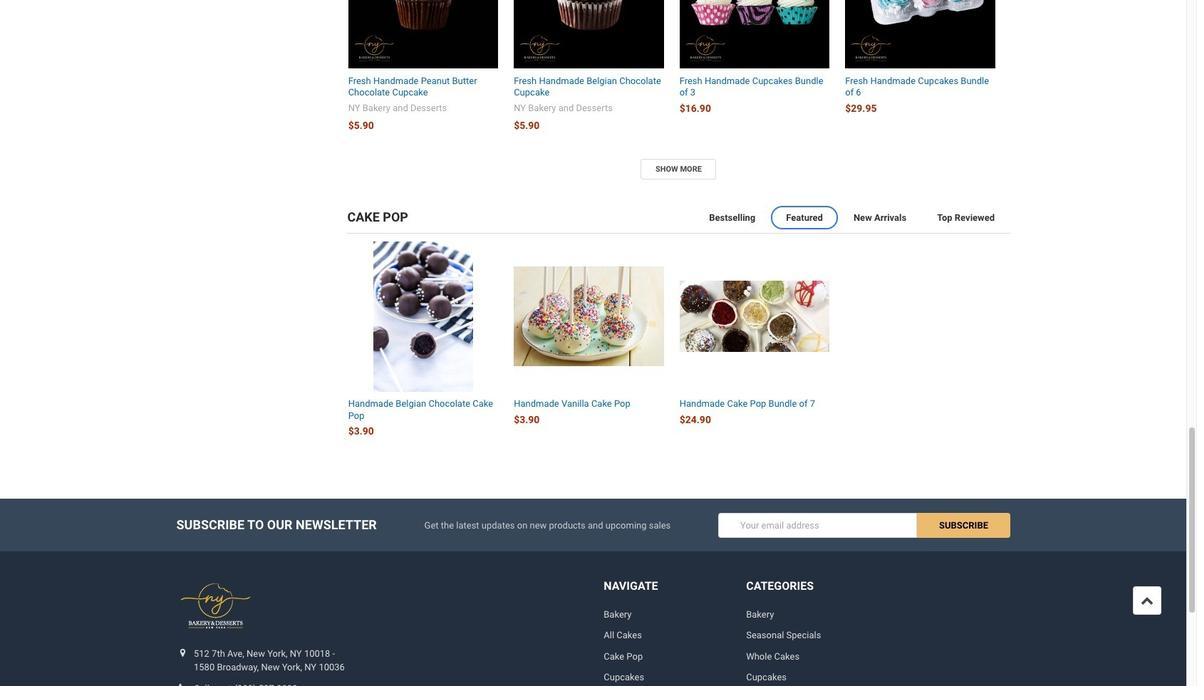 Task type: describe. For each thing, give the bounding box(es) containing it.
handmade cake pop bundle of 7 image
[[680, 281, 830, 352]]

1 li image from the top
[[173, 648, 193, 658]]

ny bakery and desserts image
[[176, 580, 255, 633]]

belgian chocolate cupcake image
[[514, 0, 664, 68]]

top of page image
[[1141, 594, 1154, 607]]



Task type: vqa. For each thing, say whether or not it's contained in the screenshot.
Handmade Belgian Chocolate Cake Pop image on the left of page
yes



Task type: locate. For each thing, give the bounding box(es) containing it.
2 li image from the top
[[173, 683, 193, 686]]

fresh handmade peanut butter chocolate cupcake image
[[348, 0, 498, 68]]

handmade belgian chocolate cake pop image
[[348, 242, 498, 392]]

Your email address email field
[[718, 513, 917, 538]]

fresh handmade cupcakes bundle of 6 image
[[845, 0, 995, 68]]

footer
[[0, 499, 1186, 686]]

1 vertical spatial li image
[[173, 683, 193, 686]]

None submit
[[917, 513, 1010, 538]]

fresh handmade cupcakes bundle of 3 image
[[680, 0, 830, 68]]

handmade vanilla cake pop image
[[514, 267, 664, 366]]

li image
[[173, 648, 193, 658], [173, 683, 193, 686]]

tab list
[[347, 203, 1010, 234]]

0 vertical spatial li image
[[173, 648, 193, 658]]



